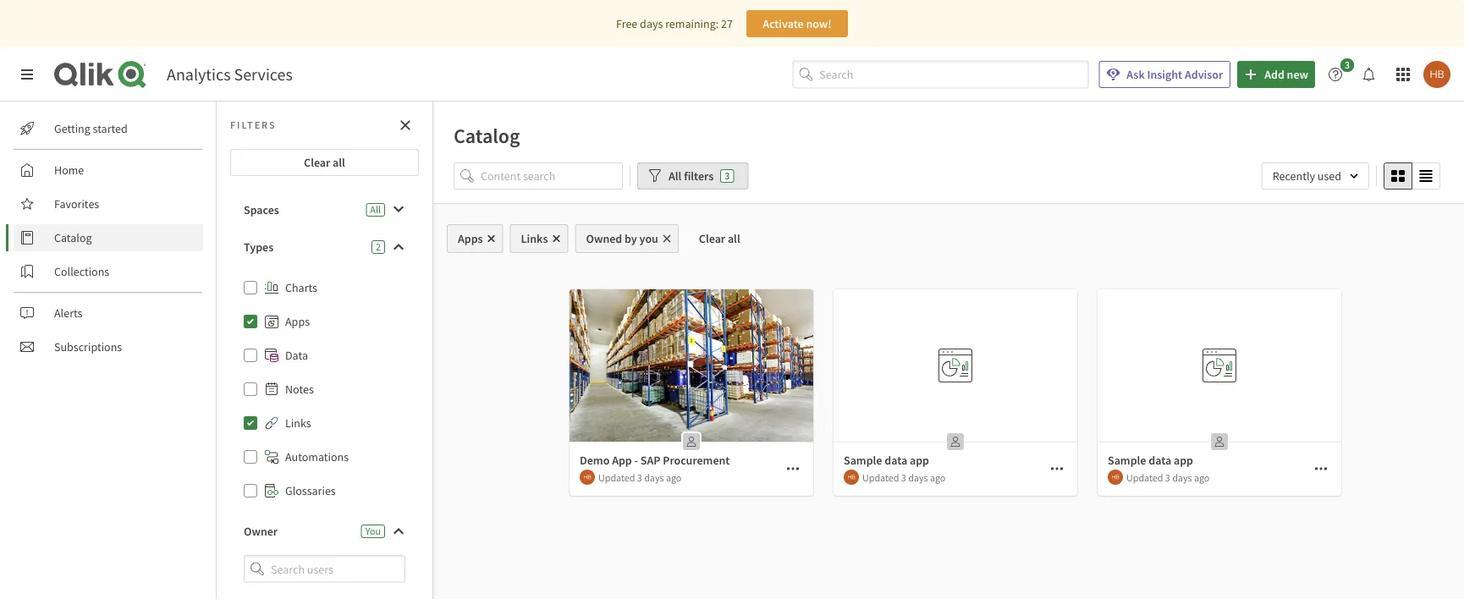 Task type: describe. For each thing, give the bounding box(es) containing it.
ask insight advisor
[[1127, 67, 1223, 82]]

ago for personal element corresponding to 2nd howard brown element from the right
[[930, 471, 946, 484]]

howard brown image
[[1423, 61, 1451, 88]]

advisor
[[1185, 67, 1223, 82]]

3 for personal element corresponding to 1st howard brown element from the left
[[637, 471, 642, 484]]

glossaries
[[285, 483, 336, 498]]

3 for personal element corresponding to 2nd howard brown element from the right
[[901, 471, 906, 484]]

0 vertical spatial clear all
[[304, 155, 345, 170]]

started
[[93, 121, 128, 136]]

you
[[365, 525, 381, 538]]

1 updated 3 days ago from the left
[[598, 471, 682, 484]]

spaces
[[244, 202, 279, 217]]

add
[[1265, 67, 1285, 82]]

recently
[[1273, 168, 1315, 184]]

sample data app for second howard brown image from left
[[844, 453, 929, 468]]

used
[[1318, 168, 1341, 184]]

owned by you button
[[575, 224, 679, 253]]

app for 3rd howard brown element from the left personal element
[[1174, 453, 1193, 468]]

days for 1st howard brown image from the right
[[1172, 471, 1192, 484]]

3 howard brown element from the left
[[1108, 470, 1123, 485]]

alerts link
[[14, 300, 203, 327]]

remaining:
[[665, 16, 719, 31]]

ago for 3rd howard brown element from the left personal element
[[1194, 471, 1210, 484]]

Content search text field
[[481, 162, 623, 190]]

updated for 3rd howard brown image from the right
[[598, 471, 635, 484]]

Search text field
[[819, 61, 1089, 88]]

more actions image for 3rd howard brown element from the left personal element
[[1314, 462, 1328, 476]]

getting started link
[[14, 115, 203, 142]]

demo
[[580, 453, 610, 468]]

personal element for 3rd howard brown element from the left
[[1206, 428, 1233, 455]]

searchbar element
[[792, 61, 1089, 88]]

types
[[244, 240, 274, 255]]

add new
[[1265, 67, 1308, 82]]

now!
[[806, 16, 832, 31]]

catalog inside catalog link
[[54, 230, 92, 245]]

you
[[639, 231, 658, 246]]

ask
[[1127, 67, 1145, 82]]

recently used
[[1273, 168, 1341, 184]]

sample for second howard brown image from left
[[844, 453, 882, 468]]

home
[[54, 162, 84, 178]]

analytics services element
[[167, 64, 293, 85]]

data for 2nd howard brown element from the right
[[885, 453, 907, 468]]

1 howard brown element from the left
[[580, 470, 595, 485]]

3 for 3rd howard brown element from the left personal element
[[1165, 471, 1170, 484]]

subscriptions link
[[14, 333, 203, 361]]

all for all filters
[[669, 168, 682, 184]]

free
[[616, 16, 638, 31]]

links inside links button
[[521, 231, 548, 246]]

add new button
[[1237, 61, 1315, 88]]

notes
[[285, 382, 314, 397]]

subscriptions
[[54, 339, 122, 355]]

1 howard brown image from the left
[[580, 470, 595, 485]]

data for 3rd howard brown element from the left
[[1149, 453, 1171, 468]]

getting
[[54, 121, 90, 136]]

all for all
[[370, 203, 381, 216]]

qlik sense app image
[[570, 289, 813, 442]]

3 button
[[1322, 58, 1359, 88]]

home link
[[14, 157, 203, 184]]

free days remaining: 27
[[616, 16, 733, 31]]

personal element for 2nd howard brown element from the right
[[942, 428, 969, 455]]

filters
[[684, 168, 714, 184]]

links button
[[510, 224, 568, 253]]

27
[[721, 16, 733, 31]]



Task type: locate. For each thing, give the bounding box(es) containing it.
1 vertical spatial links
[[285, 416, 311, 431]]

sample data app
[[844, 453, 929, 468], [1108, 453, 1193, 468]]

2 sample data app from the left
[[1108, 453, 1193, 468]]

app
[[612, 453, 632, 468]]

favorites link
[[14, 190, 203, 217]]

1 vertical spatial clear all button
[[685, 224, 754, 253]]

by
[[625, 231, 637, 246]]

links down notes
[[285, 416, 311, 431]]

howard brown element
[[580, 470, 595, 485], [844, 470, 859, 485], [1108, 470, 1123, 485]]

3 updated from the left
[[1126, 471, 1163, 484]]

links right apps button
[[521, 231, 548, 246]]

0 vertical spatial apps
[[458, 231, 483, 246]]

new
[[1287, 67, 1308, 82]]

2 horizontal spatial ago
[[1194, 471, 1210, 484]]

1 horizontal spatial howard brown element
[[844, 470, 859, 485]]

3 ago from the left
[[1194, 471, 1210, 484]]

1 ago from the left
[[666, 471, 682, 484]]

1 vertical spatial clear all
[[699, 231, 740, 246]]

2 horizontal spatial updated
[[1126, 471, 1163, 484]]

demo app - sap procurement
[[580, 453, 730, 468]]

procurement
[[663, 453, 730, 468]]

0 horizontal spatial app
[[910, 453, 929, 468]]

1 sample data app from the left
[[844, 453, 929, 468]]

ago for personal element corresponding to 1st howard brown element from the left
[[666, 471, 682, 484]]

more actions image for personal element corresponding to 2nd howard brown element from the right
[[1050, 462, 1064, 476]]

all filters
[[669, 168, 714, 184]]

1 more actions image from the left
[[786, 462, 800, 476]]

app for personal element corresponding to 2nd howard brown element from the right
[[910, 453, 929, 468]]

1 vertical spatial apps
[[285, 314, 310, 329]]

2 app from the left
[[1174, 453, 1193, 468]]

updated
[[598, 471, 635, 484], [862, 471, 899, 484], [1126, 471, 1163, 484]]

None field
[[230, 555, 419, 583]]

1 vertical spatial all
[[728, 231, 740, 246]]

activate
[[763, 16, 804, 31]]

0 horizontal spatial clear all button
[[230, 149, 419, 176]]

0 horizontal spatial clear all
[[304, 155, 345, 170]]

sample for 1st howard brown image from the right
[[1108, 453, 1146, 468]]

1 horizontal spatial more actions image
[[1050, 462, 1064, 476]]

filters
[[230, 118, 276, 132]]

all
[[669, 168, 682, 184], [370, 203, 381, 216]]

0 horizontal spatial clear
[[304, 155, 330, 170]]

1 horizontal spatial sample
[[1108, 453, 1146, 468]]

owner
[[244, 524, 278, 539]]

2 data from the left
[[1149, 453, 1171, 468]]

0 horizontal spatial personal element
[[678, 428, 705, 455]]

activate now!
[[763, 16, 832, 31]]

1 horizontal spatial all
[[728, 231, 740, 246]]

apps
[[458, 231, 483, 246], [285, 314, 310, 329]]

days for 3rd howard brown image from the right
[[644, 471, 664, 484]]

days for second howard brown image from left
[[908, 471, 928, 484]]

1 horizontal spatial catalog
[[454, 123, 520, 148]]

1 data from the left
[[885, 453, 907, 468]]

1 horizontal spatial sample data app
[[1108, 453, 1193, 468]]

0 vertical spatial catalog
[[454, 123, 520, 148]]

2 updated 3 days ago from the left
[[862, 471, 946, 484]]

all for the bottom clear all button
[[728, 231, 740, 246]]

1 horizontal spatial personal element
[[942, 428, 969, 455]]

1 horizontal spatial links
[[521, 231, 548, 246]]

clear
[[304, 155, 330, 170], [699, 231, 725, 246]]

0 horizontal spatial links
[[285, 416, 311, 431]]

1 vertical spatial catalog
[[54, 230, 92, 245]]

1 horizontal spatial ago
[[930, 471, 946, 484]]

0 vertical spatial clear
[[304, 155, 330, 170]]

1 personal element from the left
[[678, 428, 705, 455]]

1 horizontal spatial all
[[669, 168, 682, 184]]

2 ago from the left
[[930, 471, 946, 484]]

1 horizontal spatial howard brown image
[[844, 470, 859, 485]]

insight
[[1147, 67, 1182, 82]]

analytics services
[[167, 64, 293, 85]]

-
[[634, 453, 638, 468]]

personal element for 1st howard brown element from the left
[[678, 428, 705, 455]]

2 horizontal spatial howard brown element
[[1108, 470, 1123, 485]]

personal element
[[678, 428, 705, 455], [942, 428, 969, 455], [1206, 428, 1233, 455]]

3 more actions image from the left
[[1314, 462, 1328, 476]]

2 howard brown element from the left
[[844, 470, 859, 485]]

apps up data
[[285, 314, 310, 329]]

1 horizontal spatial clear
[[699, 231, 725, 246]]

charts
[[285, 280, 317, 295]]

0 vertical spatial all
[[333, 155, 345, 170]]

all for clear all button to the top
[[333, 155, 345, 170]]

data
[[885, 453, 907, 468], [1149, 453, 1171, 468]]

collections
[[54, 264, 109, 279]]

0 vertical spatial clear all button
[[230, 149, 419, 176]]

all
[[333, 155, 345, 170], [728, 231, 740, 246]]

1 app from the left
[[910, 453, 929, 468]]

collections link
[[14, 258, 203, 285]]

all up 2
[[370, 203, 381, 216]]

apps inside button
[[458, 231, 483, 246]]

Recently used field
[[1262, 162, 1369, 190]]

0 horizontal spatial updated 3 days ago
[[598, 471, 682, 484]]

3
[[1345, 58, 1350, 72], [725, 169, 730, 182], [637, 471, 642, 484], [901, 471, 906, 484], [1165, 471, 1170, 484]]

updated for second howard brown image from left
[[862, 471, 899, 484]]

clear all button
[[230, 149, 419, 176], [685, 224, 754, 253]]

2 personal element from the left
[[942, 428, 969, 455]]

3 personal element from the left
[[1206, 428, 1233, 455]]

1 sample from the left
[[844, 453, 882, 468]]

1 updated from the left
[[598, 471, 635, 484]]

catalog down favorites at the left top
[[54, 230, 92, 245]]

0 horizontal spatial howard brown image
[[580, 470, 595, 485]]

1 horizontal spatial app
[[1174, 453, 1193, 468]]

3 updated 3 days ago from the left
[[1126, 471, 1210, 484]]

3 howard brown image from the left
[[1108, 470, 1123, 485]]

1 horizontal spatial updated
[[862, 471, 899, 484]]

more actions image
[[786, 462, 800, 476], [1050, 462, 1064, 476], [1314, 462, 1328, 476]]

0 vertical spatial all
[[669, 168, 682, 184]]

all left filters
[[669, 168, 682, 184]]

alerts
[[54, 306, 82, 321]]

more actions image for personal element corresponding to 1st howard brown element from the left
[[786, 462, 800, 476]]

apps button
[[447, 224, 503, 253]]

0 horizontal spatial data
[[885, 453, 907, 468]]

ago
[[666, 471, 682, 484], [930, 471, 946, 484], [1194, 471, 1210, 484]]

1 horizontal spatial data
[[1149, 453, 1171, 468]]

0 horizontal spatial apps
[[285, 314, 310, 329]]

apps left links button
[[458, 231, 483, 246]]

1 vertical spatial clear
[[699, 231, 725, 246]]

Search users text field
[[267, 555, 385, 583]]

owned by you
[[586, 231, 658, 246]]

switch view group
[[1384, 162, 1440, 190]]

owned
[[586, 231, 622, 246]]

close sidebar menu image
[[20, 68, 34, 81]]

all inside filters region
[[669, 168, 682, 184]]

services
[[234, 64, 293, 85]]

updated 3 days ago
[[598, 471, 682, 484], [862, 471, 946, 484], [1126, 471, 1210, 484]]

0 horizontal spatial sample
[[844, 453, 882, 468]]

analytics
[[167, 64, 231, 85]]

2 sample from the left
[[1108, 453, 1146, 468]]

0 horizontal spatial all
[[370, 203, 381, 216]]

days
[[640, 16, 663, 31], [644, 471, 664, 484], [908, 471, 928, 484], [1172, 471, 1192, 484]]

updated for 1st howard brown image from the right
[[1126, 471, 1163, 484]]

1 vertical spatial all
[[370, 203, 381, 216]]

catalog up content search text box
[[454, 123, 520, 148]]

clear all
[[304, 155, 345, 170], [699, 231, 740, 246]]

2 more actions image from the left
[[1050, 462, 1064, 476]]

2 updated from the left
[[862, 471, 899, 484]]

1 horizontal spatial updated 3 days ago
[[862, 471, 946, 484]]

catalog link
[[14, 224, 203, 251]]

1 horizontal spatial clear all
[[699, 231, 740, 246]]

app
[[910, 453, 929, 468], [1174, 453, 1193, 468]]

sample data app for 1st howard brown image from the right
[[1108, 453, 1193, 468]]

links
[[521, 231, 548, 246], [285, 416, 311, 431]]

clear all button up spaces
[[230, 149, 419, 176]]

0 horizontal spatial ago
[[666, 471, 682, 484]]

0 horizontal spatial sample data app
[[844, 453, 929, 468]]

0 horizontal spatial all
[[333, 155, 345, 170]]

2 horizontal spatial more actions image
[[1314, 462, 1328, 476]]

favorites
[[54, 196, 99, 212]]

0 horizontal spatial more actions image
[[786, 462, 800, 476]]

activate now! link
[[746, 10, 848, 37]]

2 horizontal spatial personal element
[[1206, 428, 1233, 455]]

sample
[[844, 453, 882, 468], [1108, 453, 1146, 468]]

filters region
[[433, 159, 1464, 203]]

1 horizontal spatial clear all button
[[685, 224, 754, 253]]

catalog
[[454, 123, 520, 148], [54, 230, 92, 245]]

2 horizontal spatial howard brown image
[[1108, 470, 1123, 485]]

data
[[285, 348, 308, 363]]

automations
[[285, 449, 349, 465]]

1 horizontal spatial apps
[[458, 231, 483, 246]]

0 horizontal spatial catalog
[[54, 230, 92, 245]]

0 horizontal spatial howard brown element
[[580, 470, 595, 485]]

sap
[[641, 453, 660, 468]]

0 horizontal spatial updated
[[598, 471, 635, 484]]

3 inside filters region
[[725, 169, 730, 182]]

2 howard brown image from the left
[[844, 470, 859, 485]]

3 inside dropdown button
[[1345, 58, 1350, 72]]

0 vertical spatial links
[[521, 231, 548, 246]]

ask insight advisor button
[[1099, 61, 1231, 88]]

howard brown image
[[580, 470, 595, 485], [844, 470, 859, 485], [1108, 470, 1123, 485]]

clear all button down filters
[[685, 224, 754, 253]]

navigation pane element
[[0, 108, 216, 367]]

getting started
[[54, 121, 128, 136]]

2 horizontal spatial updated 3 days ago
[[1126, 471, 1210, 484]]

2
[[376, 240, 381, 253]]



Task type: vqa. For each thing, say whether or not it's contained in the screenshot.
Updated associated with 1st Personal Element from the left
yes



